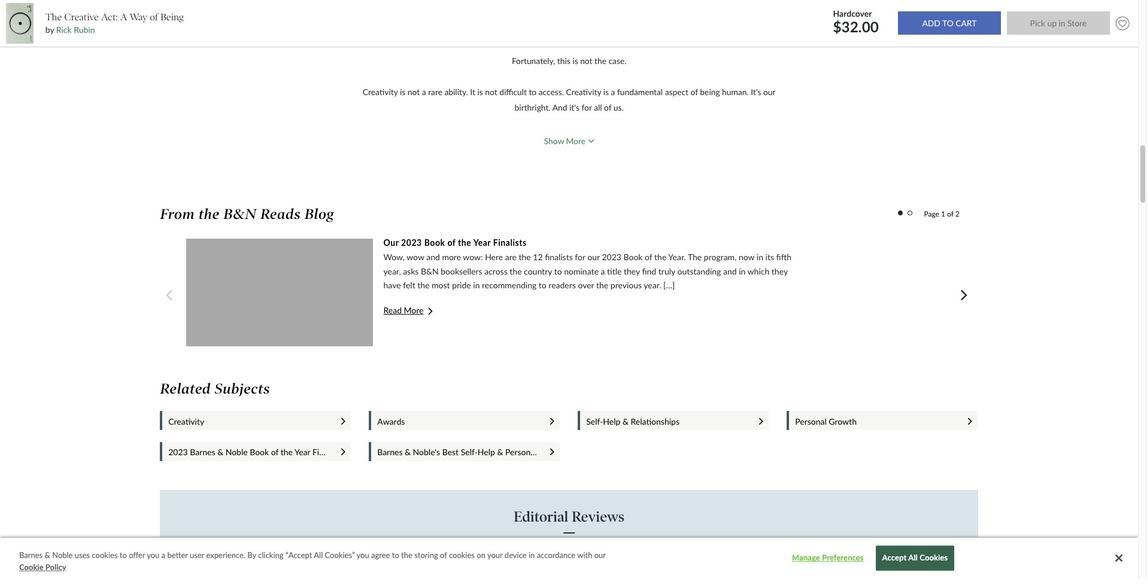 Task type: vqa. For each thing, say whether or not it's contained in the screenshot.
will to the middle
no



Task type: locate. For each thing, give the bounding box(es) containing it.
and
[[427, 252, 440, 262], [723, 266, 737, 276]]

0 horizontal spatial creativity
[[168, 417, 204, 427]]

tab panel containing to create is to bring something into existence that wasn't there before. it could be a conversation, th
[[360, 0, 1147, 173]]

1 horizontal spatial cookies
[[449, 551, 475, 561]]

be
[[1076, 0, 1085, 0], [906, 37, 915, 47], [1111, 37, 1120, 47]]

manage preferences
[[792, 554, 864, 563]]

editorial reviews
[[514, 509, 625, 526]]

in left field
[[929, 99, 936, 109]]

of inside grammy-winning music producer rubin debuts with a meditative manual on how to boost one's creativity. "your entire life is a form of self-expression," rubin contends, applying lessons he's learned in the recording studio to inject creativity into everyday life. observing that listeners sometimes require tim
[[749, 559, 756, 568]]

are inside our 2023 book of the year finalists wow, wow and more wow: here are the 12 finalists for our 2023 book of the year. the program, now in its fifth year, asks b&n booksellers across the country to nominate a title they find truly outstanding and in which they have felt the most pride in recommending to readers over the previous year. […]
[[505, 252, 517, 262]]

1 cookies from the left
[[92, 551, 118, 561]]

b&n
[[421, 266, 439, 276]]

over
[[578, 281, 594, 291]]

in right device at the bottom of the page
[[529, 551, 535, 561]]

0 vertical spatial book
[[424, 237, 445, 248]]

to inside to create is to bring something into existence that wasn't there before. it could be a conversation, th
[[833, 0, 840, 0]]

0 vertical spatial which
[[1077, 99, 1099, 109]]

1 vertical spatial into
[[603, 570, 616, 579]]

barnes & noble's best self-help & personal growth books of 2023 link
[[377, 448, 623, 458]]

agree
[[371, 551, 390, 561]]

for up nominate
[[575, 252, 586, 262]]

you right offer
[[147, 551, 160, 561]]

rubin inside the creative act: a way of being by rick rubin
[[74, 25, 95, 35]]

that inside grammy-winning music producer rubin debuts with a meditative manual on how to boost one's creativity. "your entire life is a form of self-expression," rubin contends, applying lessons he's learned in the recording studio to inject creativity into everyday life. observing that listeners sometimes require tim
[[697, 570, 710, 579]]

barnes inside barnes & noble uses cookies to offer you a better user experience. by clicking "accept all cookies" you agree to the storing of cookies on your device in accordance with our cookie policy
[[19, 551, 43, 561]]

it left could at the right top
[[1046, 0, 1052, 0]]

noble inside barnes & noble uses cookies to offer you a better user experience. by clicking "accept all cookies" you agree to the storing of cookies on your device in accordance with our cookie policy
[[52, 551, 73, 561]]

is inside grammy-winning music producer rubin debuts with a meditative manual on how to boost one's creativity. "your entire life is a form of self-expression," rubin contends, applying lessons he's learned in the recording studio to inject creativity into everyday life. observing that listeners sometimes require tim
[[720, 559, 725, 568]]

wow
[[407, 252, 424, 262]]

barnes for barnes & noble's best self-help & personal growth books of 2023
[[377, 448, 403, 458]]

1 vertical spatial are
[[505, 252, 517, 262]]

be right could at the right top
[[1076, 0, 1085, 0]]

that left the wasn't
[[955, 0, 970, 0]]

rubin up the he's
[[437, 559, 455, 568]]

1 horizontal spatial growth
[[829, 417, 857, 427]]

1 horizontal spatial they
[[772, 266, 788, 276]]

act:
[[101, 11, 118, 23]]

of right storing
[[440, 551, 447, 561]]

manual
[[538, 559, 561, 568]]

privacy alert dialog
[[0, 538, 1138, 580]]

option
[[187, 237, 916, 346]]

existence
[[919, 0, 953, 0]]

our up nominate
[[588, 252, 600, 262]]

0 vertical spatial year
[[474, 237, 491, 248]]

creativity
[[363, 87, 398, 97], [566, 87, 601, 97], [168, 417, 204, 427]]

into down the boost
[[603, 570, 616, 579]]

0 horizontal spatial more
[[404, 306, 424, 316]]

from
[[160, 206, 195, 223]]

and down program,
[[723, 266, 737, 276]]

not right this in the left of the page
[[580, 56, 593, 66]]

recommending
[[482, 281, 537, 291]]

outstanding
[[678, 266, 721, 276]]

fortunately,
[[512, 56, 555, 66]]

1 vertical spatial the
[[688, 252, 702, 262]]

1 horizontal spatial it
[[1046, 0, 1052, 0]]

contends,
[[343, 570, 374, 579]]

1 vertical spatial it
[[470, 87, 475, 97]]

barnes down creativity link
[[190, 448, 215, 458]]

are right "here"
[[505, 252, 517, 262]]

on
[[477, 551, 486, 561], [563, 559, 571, 568]]

here
[[485, 252, 503, 262]]

the up recommending
[[510, 266, 522, 276]]

1 vertical spatial self-
[[461, 448, 478, 458]]

creativity for creativity is not a rare ability. it is not difficult to access. creativity is a fundamental aspect of being human. it's our birthright. and it's for all of us.
[[363, 87, 398, 97]]

1 vertical spatial growth
[[539, 448, 567, 458]]

of inside barnes & noble uses cookies to offer you a better user experience. by clicking "accept all cookies" you agree to the storing of cookies on your device in accordance with our cookie policy
[[440, 551, 447, 561]]

the up by
[[45, 11, 62, 23]]

1 horizontal spatial the
[[688, 252, 702, 262]]

book down creativity link
[[250, 448, 269, 458]]

0 vertical spatial that
[[955, 0, 970, 0]]

0 vertical spatial personal
[[795, 417, 827, 427]]

the right felt
[[418, 281, 430, 291]]

1 vertical spatial noble
[[52, 551, 73, 561]]

which right from
[[1077, 99, 1099, 109]]

the inside grammy-winning music producer rubin debuts with a meditative manual on how to boost one's creativity. "your entire life is a form of self-expression," rubin contends, applying lessons he's learned in the recording studio to inject creativity into everyday life. observing that listeners sometimes require tim
[[478, 570, 488, 579]]

senses
[[1115, 99, 1139, 109]]

0 horizontal spatial it
[[470, 87, 475, 97]]

to right it
[[1102, 37, 1109, 47]]

access.
[[539, 87, 564, 97]]

0 horizontal spatial noble
[[52, 551, 73, 561]]

0 horizontal spatial they
[[624, 266, 640, 276]]

our inside our 2023 book of the year finalists wow, wow and more wow: here are the 12 finalists for our 2023 book of the year. the program, now in its fifth year, asks b&n booksellers across the country to nominate a title they find truly outstanding and in which they have felt the most pride in recommending to readers over the previous year. […]
[[588, 252, 600, 262]]

1 horizontal spatial all
[[909, 554, 918, 563]]

cookies up learned
[[449, 551, 475, 561]]

book up find in the top right of the page
[[624, 252, 643, 262]]

the down "debuts"
[[478, 570, 488, 579]]

cookie policy link
[[19, 562, 66, 574]]

0 vertical spatial into
[[903, 0, 917, 0]]

1 vertical spatial which
[[748, 266, 770, 276]]

& left the noble's
[[405, 448, 411, 458]]

of right books
[[594, 448, 601, 458]]

year inside our 2023 book of the year finalists wow, wow and more wow: here are the 12 finalists for our 2023 book of the year. the program, now in its fifth year, asks b&n booksellers across the country to nominate a title they find truly outstanding and in which they have felt the most pride in recommending to readers over the previous year. […]
[[474, 237, 491, 248]]

2 vertical spatial rubin
[[323, 570, 342, 579]]

None submit
[[898, 12, 1001, 35], [1007, 12, 1110, 35], [898, 12, 1001, 35], [1007, 12, 1110, 35]]

2 horizontal spatial barnes
[[377, 448, 403, 458]]

a left better
[[161, 551, 165, 561]]

in down "debuts"
[[470, 570, 476, 579]]

0 horizontal spatial rubin
[[74, 25, 95, 35]]

help left relationships
[[603, 417, 621, 427]]

1 horizontal spatial be
[[1076, 0, 1085, 0]]

barnes up cookie
[[19, 551, 43, 561]]

they
[[624, 266, 640, 276], [772, 266, 788, 276]]

0 horizontal spatial are
[[505, 252, 517, 262]]

0 horizontal spatial help
[[478, 448, 495, 458]]

0 horizontal spatial which
[[748, 266, 770, 276]]

human.
[[722, 87, 749, 97]]

1 vertical spatial and
[[723, 266, 737, 276]]

more inside tab panel
[[566, 136, 586, 146]]

it inside to create is to bring something into existence that wasn't there before. it could be a conversation, th
[[1046, 0, 1052, 0]]

rubin down creative
[[74, 25, 95, 35]]

in inside "what you make doesn't have to be witnessed, recorded, sold, or encased in glass for it to be a work"
[[1054, 37, 1061, 47]]

all
[[314, 551, 323, 561], [909, 554, 918, 563]]

1 horizontal spatial with
[[577, 551, 593, 561]]

work
[[1129, 37, 1147, 47]]

is right create
[[825, 0, 830, 0]]

1 vertical spatial that
[[697, 570, 710, 579]]

0 vertical spatial are
[[878, 99, 889, 109]]

creativity for creativity link
[[168, 417, 204, 427]]

have inside "what you make doesn't have to be witnessed, recorded, sold, or encased in glass for it to be a work"
[[877, 37, 894, 47]]

[…]
[[664, 281, 675, 291]]

0 horizontal spatial and
[[427, 252, 440, 262]]

is inside to create is to bring something into existence that wasn't there before. it could be a conversation, th
[[825, 0, 830, 0]]

1 horizontal spatial help
[[603, 417, 621, 427]]

creativity left rare
[[363, 87, 398, 97]]

1 horizontal spatial that
[[955, 0, 970, 0]]

0 horizontal spatial finalists
[[313, 448, 342, 458]]

1 horizontal spatial year
[[474, 237, 491, 248]]

&
[[623, 417, 629, 427], [217, 448, 223, 458], [405, 448, 411, 458], [497, 448, 503, 458], [45, 551, 50, 561]]

a left field
[[938, 99, 942, 109]]

be inside to create is to bring something into existence that wasn't there before. it could be a conversation, th
[[1076, 0, 1085, 0]]

it's
[[751, 87, 761, 97]]

by
[[45, 25, 54, 35]]

are inside in each moment, we are immersed in a field of undifferentiated matter from which our senses ga
[[878, 99, 889, 109]]

1 horizontal spatial creativity
[[363, 87, 398, 97]]

personal growth
[[795, 417, 857, 427]]

1 horizontal spatial you
[[357, 551, 369, 561]]

find
[[642, 266, 656, 276]]

0 horizontal spatial personal
[[505, 448, 537, 458]]

you
[[811, 37, 825, 47], [147, 551, 160, 561], [357, 551, 369, 561]]

readers
[[549, 281, 576, 291]]

of inside the creative act: a way of being by rick rubin
[[150, 11, 158, 23]]

not
[[580, 56, 593, 66], [408, 87, 420, 97], [485, 87, 497, 97]]

to down finalists at the top left
[[554, 266, 562, 276]]

0 vertical spatial rubin
[[74, 25, 95, 35]]

a up the us.
[[611, 87, 615, 97]]

now
[[739, 252, 755, 262]]

1 horizontal spatial and
[[723, 266, 737, 276]]

what you make doesn't have to be witnessed, recorded, sold, or encased in glass for it to be a work 
[[789, 37, 1147, 78]]

more right read
[[404, 306, 424, 316]]

book
[[424, 237, 445, 248], [624, 252, 643, 262], [250, 448, 269, 458]]

a inside in each moment, we are immersed in a field of undifferentiated matter from which our senses ga
[[938, 99, 942, 109]]

a inside barnes & noble uses cookies to offer you a better user experience. by clicking "accept all cookies" you agree to the storing of cookies on your device in accordance with our cookie policy
[[161, 551, 165, 561]]

the creative act: a way of being by rick rubin
[[45, 11, 184, 35]]

your
[[487, 551, 503, 561]]

with
[[577, 551, 593, 561], [481, 559, 495, 568]]

more right show
[[566, 136, 586, 146]]

& up cookie policy link
[[45, 551, 50, 561]]

the inside our 2023 book of the year finalists wow, wow and more wow: here are the 12 finalists for our 2023 book of the year. the program, now in its fifth year, asks b&n booksellers across the country to nominate a title they find truly outstanding and in which they have felt the most pride in recommending to readers over the previous year. […]
[[688, 252, 702, 262]]

0 vertical spatial self-
[[586, 417, 603, 427]]

1 horizontal spatial finalists
[[493, 237, 527, 248]]

0 horizontal spatial year
[[295, 448, 310, 458]]

& down creativity link
[[217, 448, 223, 458]]

which down the its
[[748, 266, 770, 276]]

0 horizontal spatial on
[[477, 551, 486, 561]]

music
[[386, 559, 405, 568]]

lessons
[[405, 570, 428, 579]]

barnes down the awards
[[377, 448, 403, 458]]

it
[[1095, 37, 1100, 47]]

to inside creativity is not a rare ability. it is not difficult to access. creativity is a fundamental aspect of being human. it's our birthright. and it's for all of us.
[[529, 87, 537, 97]]

for left it
[[1082, 37, 1093, 47]]

to
[[833, 0, 840, 0], [896, 37, 904, 47], [1102, 37, 1109, 47], [529, 87, 537, 97], [554, 266, 562, 276], [539, 281, 547, 291], [120, 551, 127, 561], [392, 551, 399, 561], [589, 559, 595, 568], [544, 570, 551, 579]]

hardcover
[[833, 8, 872, 18]]

our right the it's
[[764, 87, 776, 97]]

0 vertical spatial for
[[1082, 37, 1093, 47]]

are right we
[[878, 99, 889, 109]]

2
[[956, 209, 960, 218]]

1 horizontal spatial personal
[[795, 417, 827, 427]]

our inside barnes & noble uses cookies to offer you a better user experience. by clicking "accept all cookies" you agree to the storing of cookies on your device in accordance with our cookie policy
[[595, 551, 606, 561]]

2 horizontal spatial you
[[811, 37, 825, 47]]

book up more
[[424, 237, 445, 248]]

1 horizontal spatial are
[[878, 99, 889, 109]]

not left rare
[[408, 87, 420, 97]]

the inside tab panel
[[595, 56, 607, 66]]

1 vertical spatial year
[[295, 448, 310, 458]]

rick rubin link
[[56, 25, 95, 35]]

aspect
[[665, 87, 689, 97]]

0 horizontal spatial barnes
[[19, 551, 43, 561]]

0 vertical spatial it
[[1046, 0, 1052, 0]]

into left existence
[[903, 0, 917, 0]]

all right accept in the bottom right of the page
[[909, 554, 918, 563]]

this
[[557, 56, 571, 66]]

for inside "what you make doesn't have to be witnessed, recorded, sold, or encased in glass for it to be a work"
[[1082, 37, 1093, 47]]

all right "accept
[[314, 551, 323, 561]]

year
[[474, 237, 491, 248], [295, 448, 310, 458]]

a right could at the right top
[[1087, 0, 1091, 0]]

0 horizontal spatial all
[[314, 551, 323, 561]]

that inside to create is to bring something into existence that wasn't there before. it could be a conversation, th
[[955, 0, 970, 0]]

of right field
[[962, 99, 969, 109]]

2 vertical spatial book
[[250, 448, 269, 458]]

help right 'best' at the left of page
[[478, 448, 495, 458]]

what
[[789, 37, 810, 47]]

be right it
[[1111, 37, 1120, 47]]

our right how
[[595, 551, 606, 561]]

of left the being
[[691, 87, 698, 97]]

0 vertical spatial finalists
[[493, 237, 527, 248]]

of right 1
[[947, 209, 954, 218]]

with down 11/07/2022
[[577, 551, 593, 561]]

is left rare
[[400, 87, 406, 97]]

0 horizontal spatial have
[[384, 281, 401, 291]]

1 horizontal spatial on
[[563, 559, 571, 568]]

personal growth link
[[795, 417, 957, 427]]

all inside button
[[909, 554, 918, 563]]

we
[[865, 99, 876, 109]]

our inside creativity is not a rare ability. it is not difficult to access. creativity is a fundamental aspect of being human. it's our birthright. and it's for all of us.
[[764, 87, 776, 97]]

1 horizontal spatial more
[[566, 136, 586, 146]]

2 horizontal spatial be
[[1111, 37, 1120, 47]]

0 vertical spatial growth
[[829, 417, 857, 427]]

awards link
[[377, 417, 539, 427]]

relationships
[[631, 417, 680, 427]]

be left witnessed,
[[906, 37, 915, 47]]

finalists
[[493, 237, 527, 248], [313, 448, 342, 458]]

0 vertical spatial help
[[603, 417, 621, 427]]

to up birthright.
[[529, 87, 537, 97]]

of up more
[[448, 237, 456, 248]]

into inside grammy-winning music producer rubin debuts with a meditative manual on how to boost one's creativity. "your entire life is a form of self-expression," rubin contends, applying lessons he's learned in the recording studio to inject creativity into everyday life. observing that listeners sometimes require tim
[[603, 570, 616, 579]]

0 horizontal spatial the
[[45, 11, 62, 23]]

2 vertical spatial for
[[575, 252, 586, 262]]

in inside barnes & noble uses cookies to offer you a better user experience. by clicking "accept all cookies" you agree to the storing of cookies on your device in accordance with our cookie policy
[[529, 551, 535, 561]]

the left storing
[[401, 551, 413, 561]]

1 horizontal spatial not
[[485, 87, 497, 97]]

matter
[[1032, 99, 1056, 109]]

which inside our 2023 book of the year finalists wow, wow and more wow: here are the 12 finalists for our 2023 book of the year. the program, now in its fifth year, asks b&n booksellers across the country to nominate a title they find truly outstanding and in which they have felt the most pride in recommending to readers over the previous year. […]
[[748, 266, 770, 276]]

before.
[[1019, 0, 1044, 0]]

in left the its
[[757, 252, 764, 262]]

conversation,
[[1093, 0, 1141, 0]]

2 horizontal spatial rubin
[[437, 559, 455, 568]]

you left "make"
[[811, 37, 825, 47]]

2 they from the left
[[772, 266, 788, 276]]

0 horizontal spatial into
[[603, 570, 616, 579]]

2 horizontal spatial book
[[624, 252, 643, 262]]

1 vertical spatial book
[[624, 252, 643, 262]]

how
[[573, 559, 587, 568]]

1 horizontal spatial have
[[877, 37, 894, 47]]

cookies right uses
[[92, 551, 118, 561]]

rubin down grammy-
[[323, 570, 342, 579]]

best
[[442, 448, 459, 458]]

barnes for barnes & noble uses cookies to offer you a better user experience. by clicking "accept all cookies" you agree to the storing of cookies on your device in accordance with our cookie policy
[[19, 551, 43, 561]]

tab panel
[[360, 0, 1147, 173]]

sometimes
[[740, 570, 775, 579]]

1 horizontal spatial self-
[[586, 417, 603, 427]]

1 vertical spatial personal
[[505, 448, 537, 458]]

for inside creativity is not a rare ability. it is not difficult to access. creativity is a fundamental aspect of being human. it's our birthright. and it's for all of us.
[[582, 103, 592, 113]]

0 horizontal spatial cookies
[[92, 551, 118, 561]]

the right from
[[199, 206, 220, 223]]

have right doesn't
[[877, 37, 894, 47]]

of inside in each moment, we are immersed in a field of undifferentiated matter from which our senses ga
[[962, 99, 969, 109]]

a
[[1087, 0, 1091, 0], [1123, 37, 1127, 47], [422, 87, 426, 97], [611, 87, 615, 97], [938, 99, 942, 109], [601, 266, 605, 276], [161, 551, 165, 561], [497, 559, 500, 568], [727, 559, 730, 568]]

it right ability.
[[470, 87, 475, 97]]

in right pride
[[473, 281, 480, 291]]

wasn't
[[972, 0, 995, 0]]

1
[[941, 209, 946, 218]]

of down creativity link
[[271, 448, 279, 458]]

noble up policy
[[52, 551, 73, 561]]

the
[[45, 11, 62, 23], [688, 252, 702, 262]]

12
[[533, 252, 543, 262]]

1 horizontal spatial book
[[424, 237, 445, 248]]

is
[[825, 0, 830, 0], [573, 56, 578, 66], [400, 87, 406, 97], [478, 87, 483, 97], [604, 87, 609, 97], [720, 559, 725, 568]]

1 vertical spatial more
[[404, 306, 424, 316]]

to right how
[[589, 559, 595, 568]]

glass
[[1063, 37, 1080, 47]]

to
[[790, 0, 798, 0]]

0 horizontal spatial book
[[250, 448, 269, 458]]

0 vertical spatial and
[[427, 252, 440, 262]]

0 horizontal spatial that
[[697, 570, 710, 579]]

1 horizontal spatial which
[[1077, 99, 1099, 109]]

debuts
[[457, 559, 479, 568]]

0 vertical spatial have
[[877, 37, 894, 47]]

2023
[[401, 237, 422, 248], [602, 252, 622, 262], [168, 448, 188, 458], [604, 448, 623, 458]]

subjects
[[215, 381, 270, 397]]

creativity up it's
[[566, 87, 601, 97]]

0 vertical spatial more
[[566, 136, 586, 146]]

with inside grammy-winning music producer rubin debuts with a meditative manual on how to boost one's creativity. "your entire life is a form of self-expression," rubin contends, applying lessons he's learned in the recording studio to inject creativity into everyday life. observing that listeners sometimes require tim
[[481, 559, 495, 568]]

hardcover $32.00
[[833, 8, 883, 35]]

observing
[[662, 570, 695, 579]]

is right the life
[[720, 559, 725, 568]]

they down fifth
[[772, 266, 788, 276]]

the creative act: a way of being image
[[6, 3, 34, 44]]

form
[[732, 559, 748, 568]]

more for read more
[[404, 306, 424, 316]]

booksellers
[[441, 266, 482, 276]]

to left bring
[[833, 0, 840, 0]]

inject
[[552, 570, 570, 579]]

1 horizontal spatial into
[[903, 0, 917, 0]]

self- right 'best' at the left of page
[[461, 448, 478, 458]]

life.
[[648, 570, 660, 579]]

a left 'title'
[[601, 266, 605, 276]]

witnessed,
[[917, 37, 955, 47]]

case.
[[609, 56, 627, 66]]

a left form
[[727, 559, 730, 568]]

2023 barnes & noble book of the year finalists
[[168, 448, 342, 458]]

creativity down related
[[168, 417, 204, 427]]

noble down creativity link
[[226, 448, 248, 458]]

0 vertical spatial the
[[45, 11, 62, 23]]

the left 'case.'
[[595, 56, 607, 66]]

have down year,
[[384, 281, 401, 291]]

0 horizontal spatial with
[[481, 559, 495, 568]]

a left work
[[1123, 37, 1127, 47]]

0 horizontal spatial be
[[906, 37, 915, 47]]



Task type: describe. For each thing, give the bounding box(es) containing it.
on inside barnes & noble uses cookies to offer you a better user experience. by clicking "accept all cookies" you agree to the storing of cookies on your device in accordance with our cookie policy
[[477, 551, 486, 561]]

2023 barnes & noble book of the year finalists link
[[168, 448, 342, 458]]

2 horizontal spatial not
[[580, 56, 593, 66]]

the right over
[[596, 281, 609, 291]]

encased
[[1022, 37, 1052, 47]]

previous
[[611, 281, 642, 291]]

device
[[505, 551, 527, 561]]

to left witnessed,
[[896, 37, 904, 47]]

add to wishlist image
[[1113, 14, 1133, 33]]

& inside barnes & noble uses cookies to offer you a better user experience. by clicking "accept all cookies" you agree to the storing of cookies on your device in accordance with our cookie policy
[[45, 551, 50, 561]]

is right ability.
[[478, 87, 483, 97]]

experience.
[[206, 551, 246, 561]]

2 horizontal spatial creativity
[[566, 87, 601, 97]]

to left offer
[[120, 551, 127, 561]]

related subjects
[[160, 381, 270, 397]]

have inside our 2023 book of the year finalists wow, wow and more wow: here are the 12 finalists for our 2023 book of the year. the program, now in its fifth year, asks b&n booksellers across the country to nominate a title they find truly outstanding and in which they have felt the most pride in recommending to readers over the previous year. […]
[[384, 281, 401, 291]]

year.
[[644, 281, 661, 291]]

in inside in each moment, we are immersed in a field of undifferentiated matter from which our senses ga
[[929, 99, 936, 109]]

it inside creativity is not a rare ability. it is not difficult to access. creativity is a fundamental aspect of being human. it's our birthright. and it's for all of us.
[[470, 87, 475, 97]]

from
[[1058, 99, 1075, 109]]

user
[[190, 551, 204, 561]]

studio
[[522, 570, 542, 579]]

creativity link
[[168, 417, 329, 427]]

barnes & noble uses cookies to offer you a better user experience. by clicking "accept all cookies" you agree to the storing of cookies on your device in accordance with our cookie policy
[[19, 551, 606, 572]]

being
[[160, 11, 184, 23]]

the left 12
[[519, 252, 531, 262]]

& right 'best' at the left of page
[[497, 448, 503, 458]]

undifferentiated
[[971, 99, 1030, 109]]

reviews
[[572, 509, 625, 526]]

which inside in each moment, we are immersed in a field of undifferentiated matter from which our senses ga
[[1077, 99, 1099, 109]]

all inside barnes & noble uses cookies to offer you a better user experience. by clicking "accept all cookies" you agree to the storing of cookies on your device in accordance with our cookie policy
[[314, 551, 323, 561]]

1 horizontal spatial barnes
[[190, 448, 215, 458]]

immersed
[[892, 99, 927, 109]]

the up wow:
[[458, 237, 472, 248]]

1 vertical spatial help
[[478, 448, 495, 458]]

to down country
[[539, 281, 547, 291]]

with inside barnes & noble uses cookies to offer you a better user experience. by clicking "accept all cookies" you agree to the storing of cookies on your device in accordance with our cookie policy
[[577, 551, 593, 561]]

entire
[[688, 559, 707, 568]]

expression,"
[[772, 559, 809, 568]]

asks
[[403, 266, 419, 276]]

1 they from the left
[[624, 266, 640, 276]]

$32.00
[[833, 18, 879, 35]]

boost
[[597, 559, 615, 568]]

our 2023 book of the year finalists image
[[187, 239, 373, 346]]

cookie
[[19, 563, 43, 572]]

0 horizontal spatial self-
[[461, 448, 478, 458]]

1 horizontal spatial rubin
[[323, 570, 342, 579]]

uses
[[75, 551, 90, 561]]

accept all cookies
[[882, 554, 948, 563]]

title
[[607, 266, 622, 276]]

field
[[944, 99, 960, 109]]

1 vertical spatial rubin
[[437, 559, 455, 568]]

applying
[[376, 570, 403, 579]]

1 vertical spatial finalists
[[313, 448, 342, 458]]

a
[[120, 11, 127, 23]]

0 horizontal spatial not
[[408, 87, 420, 97]]

it's
[[570, 103, 580, 113]]

0 horizontal spatial you
[[147, 551, 160, 561]]

the down creativity link
[[281, 448, 293, 458]]

ability.
[[445, 87, 468, 97]]

program,
[[704, 252, 737, 262]]

doesn't
[[848, 37, 875, 47]]

fundamental
[[617, 87, 663, 97]]

you inside "what you make doesn't have to be witnessed, recorded, sold, or encased in glass for it to be a work"
[[811, 37, 825, 47]]

fortunately, this is not the case.
[[512, 56, 627, 66]]

a inside to create is to bring something into existence that wasn't there before. it could be a conversation, th
[[1087, 0, 1091, 0]]

noble's
[[413, 448, 440, 458]]

editorial
[[514, 509, 569, 526]]

finalists inside our 2023 book of the year finalists wow, wow and more wow: here are the 12 finalists for our 2023 book of the year. the program, now in its fifth year, asks b&n booksellers across the country to nominate a title they find truly outstanding and in which they have felt the most pride in recommending to readers over the previous year. […]
[[493, 237, 527, 248]]

0 horizontal spatial growth
[[539, 448, 567, 458]]

books
[[569, 448, 592, 458]]

creativity
[[572, 570, 601, 579]]

and
[[553, 103, 567, 113]]

better
[[167, 551, 188, 561]]

way
[[130, 11, 147, 23]]

our inside in each moment, we are immersed in a field of undifferentiated matter from which our senses ga
[[1101, 99, 1113, 109]]

is right this in the left of the page
[[573, 56, 578, 66]]

of right all
[[604, 103, 612, 113]]

our 2023 book of the year finalists link
[[384, 237, 527, 249]]

option containing our 2023 book of the year finalists
[[187, 237, 916, 346]]

accept all cookies button
[[876, 547, 955, 572]]

recorded,
[[958, 37, 992, 47]]

the inside barnes & noble uses cookies to offer you a better user experience. by clicking "accept all cookies" you agree to the storing of cookies on your device in accordance with our cookie policy
[[401, 551, 413, 561]]

preferences
[[822, 554, 864, 563]]

truly
[[659, 266, 675, 276]]

into inside to create is to bring something into existence that wasn't there before. it could be a conversation, th
[[903, 0, 917, 0]]

meditative
[[502, 559, 536, 568]]

each
[[812, 99, 829, 109]]

show
[[544, 136, 564, 146]]

to down manual
[[544, 570, 551, 579]]

to right agree
[[392, 551, 399, 561]]

year,
[[384, 266, 401, 276]]

1 horizontal spatial noble
[[226, 448, 248, 458]]

policy
[[45, 563, 66, 572]]

in inside grammy-winning music producer rubin debuts with a meditative manual on how to boost one's creativity. "your entire life is a form of self-expression," rubin contends, applying lessons he's learned in the recording studio to inject creativity into everyday life. observing that listeners sometimes require tim
[[470, 570, 476, 579]]

in each moment, we are immersed in a field of undifferentiated matter from which our senses ga
[[803, 0, 1147, 109]]

read
[[384, 306, 402, 316]]

the inside the creative act: a way of being by rick rubin
[[45, 11, 62, 23]]

a up recording
[[497, 559, 500, 568]]

a inside "what you make doesn't have to be witnessed, recorded, sold, or encased in glass for it to be a work"
[[1123, 37, 1127, 47]]

bring
[[842, 0, 861, 0]]

of up find in the top right of the page
[[645, 252, 652, 262]]

across
[[485, 266, 508, 276]]

there
[[997, 0, 1017, 0]]

grammy-
[[329, 559, 359, 568]]

for inside our 2023 book of the year finalists wow, wow and more wow: here are the 12 finalists for our 2023 book of the year. the program, now in its fifth year, asks b&n booksellers across the country to nominate a title they find truly outstanding and in which they have felt the most pride in recommending to readers over the previous year. […]
[[575, 252, 586, 262]]

everyday
[[618, 570, 647, 579]]

manage preferences button
[[791, 547, 866, 571]]

clicking
[[258, 551, 284, 561]]

on inside grammy-winning music producer rubin debuts with a meditative manual on how to boost one's creativity. "your entire life is a form of self-expression," rubin contends, applying lessons he's learned in the recording studio to inject creativity into everyday life. observing that listeners sometimes require tim
[[563, 559, 571, 568]]

accept
[[882, 554, 907, 563]]

more for show more
[[566, 136, 586, 146]]

& left relationships
[[623, 417, 629, 427]]

show more link
[[544, 136, 595, 146]]

the up 'truly' on the top of the page
[[655, 252, 667, 262]]

is down 'case.'
[[604, 87, 609, 97]]

a inside our 2023 book of the year finalists wow, wow and more wow: here are the 12 finalists for our 2023 book of the year. the program, now in its fifth year, asks b&n booksellers across the country to nominate a title they find truly outstanding and in which they have felt the most pride in recommending to readers over the previous year. […]
[[601, 266, 605, 276]]

self-help & relationships link
[[586, 417, 748, 427]]

ga
[[1141, 99, 1147, 109]]

related
[[160, 381, 211, 397]]

in down now
[[739, 266, 746, 276]]

"your
[[669, 559, 686, 568]]

2 cookies from the left
[[449, 551, 475, 561]]

finalists
[[545, 252, 573, 262]]

its
[[766, 252, 774, 262]]

a left rare
[[422, 87, 426, 97]]

create
[[800, 0, 823, 0]]

learned
[[444, 570, 468, 579]]

wow:
[[463, 252, 483, 262]]



